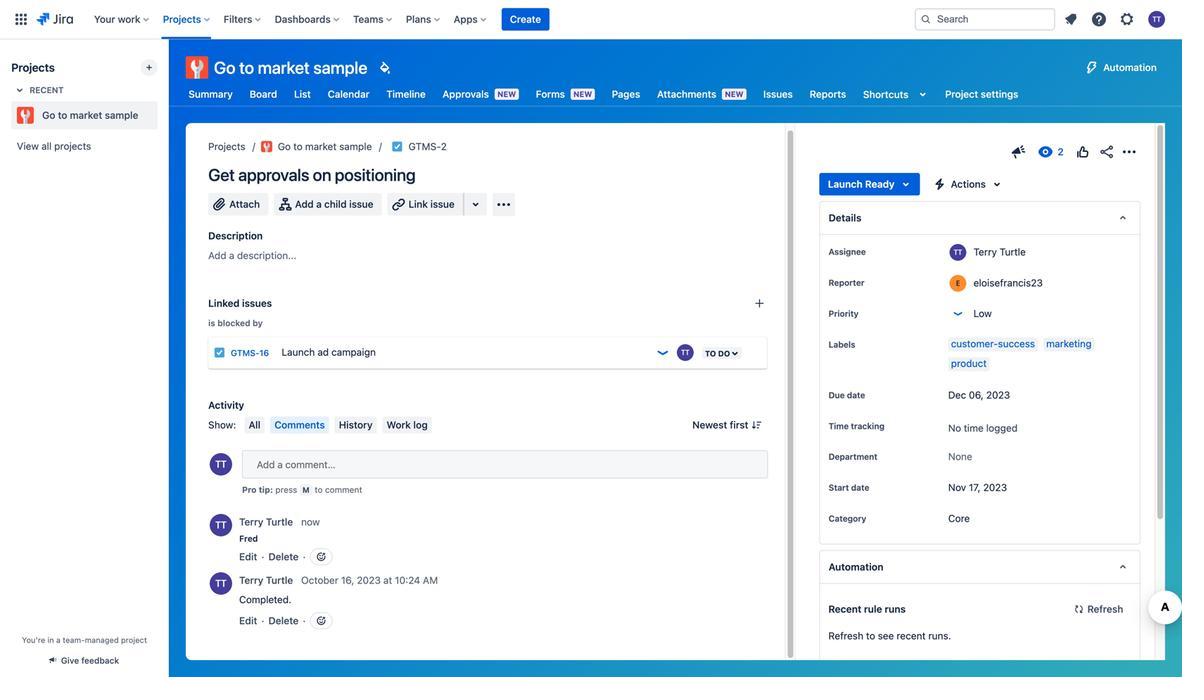 Task type: locate. For each thing, give the bounding box(es) containing it.
to up board
[[239, 58, 254, 77]]

automation right automation icon
[[1103, 62, 1157, 73]]

1 vertical spatial go
[[42, 109, 55, 121]]

turtle up completed.
[[266, 575, 293, 587]]

edit button down completed.
[[239, 614, 257, 628]]

by
[[253, 318, 263, 328]]

more information about this user image
[[950, 275, 967, 292], [210, 573, 232, 595]]

terry turtle button up completed.
[[239, 574, 296, 588]]

1 horizontal spatial a
[[229, 250, 234, 261]]

1 horizontal spatial automation
[[1103, 62, 1157, 73]]

0 vertical spatial edit
[[239, 551, 257, 563]]

0 vertical spatial 2023
[[986, 389, 1010, 401]]

06,
[[969, 389, 984, 401]]

october 16, 2023 at 10:24 am
[[301, 575, 438, 587]]

0 vertical spatial more information about this user image
[[950, 275, 967, 292]]

1 vertical spatial automation
[[829, 561, 884, 573]]

1 vertical spatial terry
[[239, 516, 263, 528]]

2 vertical spatial a
[[56, 636, 60, 645]]

0 horizontal spatial more information about this user image
[[210, 514, 232, 537]]

automation down category at the right bottom of the page
[[829, 561, 884, 573]]

terry
[[974, 246, 997, 258], [239, 516, 263, 528], [239, 575, 263, 587]]

1 horizontal spatial issue
[[430, 198, 455, 210]]

launch left ad
[[282, 347, 315, 358]]

a inside add a child issue button
[[316, 198, 322, 210]]

1 horizontal spatial launch
[[828, 178, 863, 190]]

0 horizontal spatial issue
[[349, 198, 373, 210]]

0 vertical spatial sample
[[313, 58, 368, 77]]

assignee
[[829, 247, 866, 257]]

projects up sidebar navigation image on the left top of the page
[[163, 13, 201, 25]]

0 vertical spatial terry turtle button
[[239, 515, 296, 530]]

pro tip: press m to comment
[[242, 485, 362, 495]]

add a child issue button
[[274, 193, 382, 216]]

is
[[208, 318, 215, 328]]

edit down completed.
[[239, 615, 257, 627]]

details
[[829, 212, 862, 224]]

completed.
[[239, 594, 291, 606]]

go right the go to market sample image
[[278, 141, 291, 152]]

projects inside popup button
[[163, 13, 201, 25]]

link issue button
[[387, 193, 464, 216]]

add for add a child issue
[[295, 198, 314, 210]]

go up summary
[[214, 58, 236, 77]]

dec
[[948, 389, 966, 401]]

comments button
[[270, 417, 329, 434]]

delete button down completed.
[[269, 614, 299, 628]]

new left 'issues' link
[[725, 90, 744, 99]]

new
[[497, 90, 516, 99], [573, 90, 592, 99], [725, 90, 744, 99]]

2 vertical spatial turtle
[[266, 575, 293, 587]]

no
[[948, 423, 961, 434]]

0 vertical spatial terry
[[974, 246, 997, 258]]

tab list
[[177, 82, 1030, 107]]

2 horizontal spatial projects
[[208, 141, 245, 152]]

banner containing your work
[[0, 0, 1182, 39]]

positioning
[[335, 165, 416, 185]]

0 vertical spatial projects
[[163, 13, 201, 25]]

summary link
[[186, 82, 236, 107]]

0 vertical spatial delete
[[269, 551, 299, 563]]

1 vertical spatial go to market sample link
[[261, 138, 372, 155]]

0 vertical spatial a
[[316, 198, 322, 210]]

a for description...
[[229, 250, 234, 261]]

sample up positioning
[[339, 141, 372, 152]]

1 vertical spatial delete
[[269, 615, 299, 627]]

1 horizontal spatial more information about this user image
[[950, 244, 967, 261]]

more information about this user image down details element
[[950, 244, 967, 261]]

launch inside 'dropdown button'
[[828, 178, 863, 190]]

2 horizontal spatial new
[[725, 90, 744, 99]]

terry turtle up completed.
[[239, 575, 293, 587]]

1 vertical spatial sample
[[105, 109, 138, 121]]

1 vertical spatial terry turtle
[[239, 516, 293, 528]]

1 vertical spatial more information about this user image
[[210, 514, 232, 537]]

go to market sample
[[214, 58, 368, 77], [42, 109, 138, 121], [278, 141, 372, 152]]

1 vertical spatial go to market sample
[[42, 109, 138, 121]]

terry for now
[[239, 516, 263, 528]]

0 vertical spatial more information about this user image
[[950, 244, 967, 261]]

description
[[208, 230, 263, 242]]

new right approvals
[[497, 90, 516, 99]]

1 vertical spatial more information about this user image
[[210, 573, 232, 595]]

on
[[313, 165, 331, 185]]

issue right the link
[[430, 198, 455, 210]]

log
[[413, 419, 428, 431]]

gtms- left copy link to issue icon
[[409, 141, 441, 152]]

project settings link
[[942, 82, 1021, 107]]

1 vertical spatial projects
[[11, 61, 55, 74]]

1 vertical spatial edit
[[239, 615, 257, 627]]

market
[[258, 58, 310, 77], [70, 109, 102, 121], [305, 141, 337, 152]]

2 vertical spatial projects
[[208, 141, 245, 152]]

0 vertical spatial go
[[214, 58, 236, 77]]

a down description
[[229, 250, 234, 261]]

0 vertical spatial date
[[847, 391, 865, 400]]

go to market sample up the list
[[214, 58, 368, 77]]

1 edit from the top
[[239, 551, 257, 563]]

go to market sample link up view all projects link
[[11, 101, 152, 129]]

calendar
[[328, 88, 370, 100]]

all
[[249, 419, 260, 431]]

edit button down fred
[[239, 550, 257, 564]]

more information about this user image left fred
[[210, 514, 232, 537]]

menu bar
[[242, 417, 435, 434]]

1 vertical spatial gtms-
[[231, 348, 259, 358]]

link
[[409, 198, 428, 210]]

projects up collapse recent projects image
[[11, 61, 55, 74]]

2 new from the left
[[573, 90, 592, 99]]

1 edit button from the top
[[239, 550, 257, 564]]

turtle up eloisefrancis23
[[1000, 246, 1026, 258]]

market up on
[[305, 141, 337, 152]]

is blocked by
[[208, 318, 263, 328]]

0 horizontal spatial automation
[[829, 561, 884, 573]]

your work
[[94, 13, 140, 25]]

date for dec 06, 2023
[[847, 391, 865, 400]]

projects for projects popup button
[[163, 13, 201, 25]]

1 delete from the top
[[269, 551, 299, 563]]

edit for completed.
[[239, 615, 257, 627]]

turtle left now
[[266, 516, 293, 528]]

launch ad campaign
[[282, 347, 376, 358]]

terry turtle for now
[[239, 516, 293, 528]]

go
[[214, 58, 236, 77], [42, 109, 55, 121], [278, 141, 291, 152]]

edit down fred
[[239, 551, 257, 563]]

reports
[[810, 88, 846, 100]]

press
[[275, 485, 297, 495]]

add a child issue
[[295, 198, 373, 210]]

0 vertical spatial launch
[[828, 178, 863, 190]]

2 terry turtle button from the top
[[239, 574, 296, 588]]

0 horizontal spatial gtms-
[[231, 348, 259, 358]]

go down the recent
[[42, 109, 55, 121]]

add
[[295, 198, 314, 210], [208, 250, 226, 261]]

date
[[847, 391, 865, 400], [851, 483, 869, 493]]

market up view all projects link
[[70, 109, 102, 121]]

projects up get
[[208, 141, 245, 152]]

2023
[[986, 389, 1010, 401], [983, 482, 1007, 494], [357, 575, 381, 587]]

more information about this user image
[[950, 244, 967, 261], [210, 514, 232, 537]]

menu bar containing all
[[242, 417, 435, 434]]

calendar link
[[325, 82, 372, 107]]

market up the list
[[258, 58, 310, 77]]

campaign
[[331, 347, 376, 358]]

issues
[[242, 298, 272, 309]]

jira image
[[37, 11, 73, 28], [37, 11, 73, 28]]

2 horizontal spatial go
[[278, 141, 291, 152]]

2
[[441, 141, 447, 152]]

go to market sample up view all projects link
[[42, 109, 138, 121]]

terry turtle for october 16, 2023 at 10:24 am
[[239, 575, 293, 587]]

actions button
[[926, 173, 1011, 196]]

1 new from the left
[[497, 90, 516, 99]]

2023 for 16,
[[357, 575, 381, 587]]

1 vertical spatial date
[[851, 483, 869, 493]]

terry turtle up fred
[[239, 516, 293, 528]]

add down get approvals on positioning
[[295, 198, 314, 210]]

filters button
[[219, 8, 266, 31]]

give feedback image
[[1010, 144, 1027, 160]]

1 vertical spatial delete button
[[269, 614, 299, 628]]

tip:
[[259, 485, 273, 495]]

date right due
[[847, 391, 865, 400]]

add down description
[[208, 250, 226, 261]]

sample left "add to starred" icon
[[105, 109, 138, 121]]

more information about this user image left eloisefrancis23
[[950, 275, 967, 292]]

2 vertical spatial go to market sample
[[278, 141, 372, 152]]

link web pages and more image
[[467, 196, 484, 213]]

copy link to issue image
[[444, 140, 455, 152]]

work
[[118, 13, 140, 25]]

due
[[829, 391, 845, 400]]

terry up fred
[[239, 516, 263, 528]]

labels
[[829, 340, 855, 350]]

help image
[[1091, 11, 1108, 28]]

link an issue image
[[754, 298, 765, 309]]

2 delete from the top
[[269, 615, 299, 627]]

settings image
[[1119, 11, 1136, 28]]

0 horizontal spatial a
[[56, 636, 60, 645]]

delete button left add reaction image
[[269, 550, 299, 564]]

terry turtle up eloisefrancis23
[[974, 246, 1026, 258]]

linked
[[208, 298, 240, 309]]

0 horizontal spatial new
[[497, 90, 516, 99]]

2 vertical spatial 2023
[[357, 575, 381, 587]]

1 vertical spatial turtle
[[266, 516, 293, 528]]

1 horizontal spatial projects
[[163, 13, 201, 25]]

2 vertical spatial terry
[[239, 575, 263, 587]]

2023 for 06,
[[986, 389, 1010, 401]]

delete left add reaction image
[[269, 551, 299, 563]]

view all projects link
[[11, 134, 158, 159]]

terry down details element
[[974, 246, 997, 258]]

2023 left "at"
[[357, 575, 381, 587]]

go to market sample up on
[[278, 141, 372, 152]]

1 terry turtle button from the top
[[239, 515, 296, 530]]

add inside button
[[295, 198, 314, 210]]

0 vertical spatial add
[[295, 198, 314, 210]]

delete down completed.
[[269, 615, 299, 627]]

approvals
[[443, 88, 489, 100]]

managed
[[85, 636, 119, 645]]

1 vertical spatial add
[[208, 250, 226, 261]]

apps button
[[450, 8, 492, 31]]

0 vertical spatial delete button
[[269, 550, 299, 564]]

date right start
[[851, 483, 869, 493]]

go to market sample link up get approvals on positioning
[[261, 138, 372, 155]]

Search field
[[915, 8, 1056, 31]]

a left 'child'
[[316, 198, 322, 210]]

comments
[[275, 419, 325, 431]]

delete for completed.
[[269, 615, 299, 627]]

2 edit from the top
[[239, 615, 257, 627]]

2 vertical spatial terry turtle
[[239, 575, 293, 587]]

launch up details
[[828, 178, 863, 190]]

0 horizontal spatial more information about this user image
[[210, 573, 232, 595]]

projects
[[163, 13, 201, 25], [11, 61, 55, 74], [208, 141, 245, 152]]

1 vertical spatial 2023
[[983, 482, 1007, 494]]

all button
[[244, 417, 265, 434]]

1 vertical spatial a
[[229, 250, 234, 261]]

gtms- right issue type: task 'image'
[[231, 348, 259, 358]]

1 issue from the left
[[349, 198, 373, 210]]

ready
[[865, 178, 895, 190]]

edit button for completed.
[[239, 614, 257, 628]]

issue right 'child'
[[349, 198, 373, 210]]

marketing
[[1046, 338, 1092, 350]]

0 horizontal spatial add
[[208, 250, 226, 261]]

a for child
[[316, 198, 322, 210]]

2 vertical spatial go
[[278, 141, 291, 152]]

at
[[383, 575, 392, 587]]

summary
[[189, 88, 233, 100]]

2 horizontal spatial a
[[316, 198, 322, 210]]

2023 right 06,
[[986, 389, 1010, 401]]

1 horizontal spatial go to market sample link
[[261, 138, 372, 155]]

more information about this user image left completed.
[[210, 573, 232, 595]]

0 vertical spatial edit button
[[239, 550, 257, 564]]

1 delete button from the top
[[269, 550, 299, 564]]

1 vertical spatial market
[[70, 109, 102, 121]]

time tracking pin to top. only you can see pinned fields. image
[[887, 421, 899, 432]]

appswitcher icon image
[[13, 11, 30, 28]]

delete button
[[269, 550, 299, 564], [269, 614, 299, 628]]

gtms- for 16
[[231, 348, 259, 358]]

0 horizontal spatial launch
[[282, 347, 315, 358]]

time tracking
[[829, 421, 885, 431]]

recent
[[30, 85, 64, 95]]

project
[[121, 636, 147, 645]]

2023 right 17,
[[983, 482, 1007, 494]]

3 new from the left
[[725, 90, 744, 99]]

go to market sample link
[[11, 101, 152, 129], [261, 138, 372, 155]]

2 delete button from the top
[[269, 614, 299, 628]]

gtms-
[[409, 141, 441, 152], [231, 348, 259, 358]]

no time logged
[[948, 423, 1018, 434]]

delete button for completed.
[[269, 614, 299, 628]]

1 vertical spatial edit button
[[239, 614, 257, 628]]

edit button
[[239, 550, 257, 564], [239, 614, 257, 628]]

2 issue from the left
[[430, 198, 455, 210]]

1 horizontal spatial add
[[295, 198, 314, 210]]

customer-success
[[951, 338, 1035, 350]]

terry turtle button up fred
[[239, 515, 296, 530]]

terry up completed.
[[239, 575, 263, 587]]

terry for october 16, 2023 at 10:24 am
[[239, 575, 263, 587]]

issue
[[349, 198, 373, 210], [430, 198, 455, 210]]

0 vertical spatial go to market sample link
[[11, 101, 152, 129]]

1 horizontal spatial more information about this user image
[[950, 275, 967, 292]]

banner
[[0, 0, 1182, 39]]

automation image
[[1084, 59, 1101, 76]]

a right the in
[[56, 636, 60, 645]]

17,
[[969, 482, 981, 494]]

edit for fred
[[239, 551, 257, 563]]

view
[[17, 140, 39, 152]]

gtms-16
[[231, 348, 269, 358]]

2 edit button from the top
[[239, 614, 257, 628]]

0 vertical spatial gtms-
[[409, 141, 441, 152]]

automation inside automation element
[[829, 561, 884, 573]]

sidebar navigation image
[[153, 56, 184, 84]]

1 vertical spatial launch
[[282, 347, 315, 358]]

sample up calendar
[[313, 58, 368, 77]]

1 vertical spatial terry turtle button
[[239, 574, 296, 588]]

1 horizontal spatial gtms-
[[409, 141, 441, 152]]

new right forms
[[573, 90, 592, 99]]

projects for 'projects' link
[[208, 141, 245, 152]]

actions image
[[1121, 144, 1138, 160]]

add for add a description...
[[208, 250, 226, 261]]

0 vertical spatial automation
[[1103, 62, 1157, 73]]

terry turtle
[[974, 246, 1026, 258], [239, 516, 293, 528], [239, 575, 293, 587]]

eloisefrancis23
[[974, 277, 1043, 289]]

Add a comment… field
[[242, 451, 768, 479]]

automation
[[1103, 62, 1157, 73], [829, 561, 884, 573]]

1 horizontal spatial new
[[573, 90, 592, 99]]

to
[[239, 58, 254, 77], [58, 109, 67, 121], [293, 141, 303, 152], [315, 485, 323, 495]]

project
[[945, 88, 978, 100]]



Task type: vqa. For each thing, say whether or not it's contained in the screenshot.
the customer-success link on the right of page
yes



Task type: describe. For each thing, give the bounding box(es) containing it.
gtms-16 link
[[231, 348, 269, 358]]

delete button for fred
[[269, 550, 299, 564]]

create
[[510, 13, 541, 25]]

projects
[[54, 140, 91, 152]]

notifications image
[[1063, 11, 1079, 28]]

give feedback
[[61, 656, 119, 666]]

create button
[[502, 8, 549, 31]]

list link
[[291, 82, 314, 107]]

issues link
[[761, 82, 796, 107]]

2023 for 17,
[[983, 482, 1007, 494]]

child
[[324, 198, 347, 210]]

first
[[730, 419, 748, 431]]

view all projects
[[17, 140, 91, 152]]

dashboards button
[[271, 8, 345, 31]]

now
[[301, 516, 320, 528]]

vote options: no one has voted for this issue yet. image
[[1075, 144, 1091, 160]]

task image
[[392, 141, 403, 152]]

launch ready
[[828, 178, 895, 190]]

blocked
[[218, 318, 250, 328]]

terry turtle button for fred
[[239, 515, 296, 530]]

settings
[[981, 88, 1018, 100]]

to right the go to market sample image
[[293, 141, 303, 152]]

0 horizontal spatial projects
[[11, 61, 55, 74]]

issue inside button
[[349, 198, 373, 210]]

priority
[[829, 309, 859, 319]]

give
[[61, 656, 79, 666]]

to right m at the left bottom of page
[[315, 485, 323, 495]]

new for attachments
[[725, 90, 744, 99]]

am
[[423, 575, 438, 587]]

0 vertical spatial market
[[258, 58, 310, 77]]

1 horizontal spatial go
[[214, 58, 236, 77]]

2 vertical spatial market
[[305, 141, 337, 152]]

add to starred image
[[153, 107, 170, 124]]

get
[[208, 165, 235, 185]]

start date
[[829, 483, 869, 493]]

new for forms
[[573, 90, 592, 99]]

timeline
[[386, 88, 426, 100]]

tab list containing summary
[[177, 82, 1030, 107]]

core
[[948, 513, 970, 524]]

fred
[[239, 534, 258, 544]]

newest first button
[[684, 417, 768, 434]]

reports link
[[807, 82, 849, 107]]

none
[[948, 451, 972, 463]]

dashboards
[[275, 13, 331, 25]]

add app image
[[495, 196, 512, 213]]

list
[[294, 88, 311, 100]]

new for approvals
[[497, 90, 516, 99]]

16,
[[341, 575, 354, 587]]

16
[[259, 348, 269, 358]]

department
[[829, 452, 877, 462]]

to down the recent
[[58, 109, 67, 121]]

actions
[[951, 178, 986, 190]]

0 horizontal spatial go to market sample link
[[11, 101, 152, 129]]

0 vertical spatial go to market sample
[[214, 58, 368, 77]]

marketing link
[[1044, 338, 1094, 352]]

logged
[[986, 423, 1018, 434]]

delete for fred
[[269, 551, 299, 563]]

launch ad campaign link
[[276, 339, 650, 367]]

m
[[302, 486, 309, 495]]

attach
[[229, 198, 260, 210]]

search image
[[920, 14, 932, 25]]

product
[[951, 358, 987, 369]]

turtle for october 16, 2023 at 10:24 am
[[266, 575, 293, 587]]

0 horizontal spatial go
[[42, 109, 55, 121]]

category
[[829, 514, 866, 524]]

0 vertical spatial turtle
[[1000, 246, 1026, 258]]

history button
[[335, 417, 377, 434]]

primary element
[[8, 0, 904, 39]]

issues
[[763, 88, 793, 100]]

teams
[[353, 13, 383, 25]]

linked issues
[[208, 298, 272, 309]]

shortcuts
[[863, 88, 909, 100]]

priority: low image
[[656, 346, 670, 360]]

history
[[339, 419, 373, 431]]

reporter
[[829, 278, 865, 288]]

your profile and settings image
[[1148, 11, 1165, 28]]

edit button for fred
[[239, 550, 257, 564]]

customer-
[[951, 338, 998, 350]]

terry turtle button for completed.
[[239, 574, 296, 588]]

customer-success link
[[948, 338, 1038, 352]]

pages link
[[609, 82, 643, 107]]

shortcuts button
[[860, 82, 934, 107]]

automation inside button
[[1103, 62, 1157, 73]]

go to market sample image
[[261, 141, 272, 152]]

10:24
[[395, 575, 420, 587]]

projects button
[[159, 8, 215, 31]]

launch for launch ready
[[828, 178, 863, 190]]

forms
[[536, 88, 565, 100]]

plans button
[[402, 8, 445, 31]]

0 vertical spatial terry turtle
[[974, 246, 1026, 258]]

issue type: task image
[[214, 347, 225, 359]]

comment
[[325, 485, 362, 495]]

details element
[[820, 201, 1141, 235]]

your
[[94, 13, 115, 25]]

you're
[[22, 636, 45, 645]]

collapse recent projects image
[[11, 82, 28, 99]]

launch ready button
[[820, 173, 920, 196]]

nov
[[948, 482, 966, 494]]

you're in a team-managed project
[[22, 636, 147, 645]]

teams button
[[349, 8, 398, 31]]

work log button
[[382, 417, 432, 434]]

approvals
[[238, 165, 309, 185]]

set project background image
[[376, 59, 393, 76]]

team-
[[63, 636, 85, 645]]

date for nov 17, 2023
[[851, 483, 869, 493]]

launch for launch ad campaign
[[282, 347, 315, 358]]

plans
[[406, 13, 431, 25]]

automation element
[[820, 551, 1141, 584]]

timeline link
[[384, 82, 428, 107]]

october
[[301, 575, 338, 587]]

2 vertical spatial sample
[[339, 141, 372, 152]]

create project image
[[144, 62, 155, 73]]

board link
[[247, 82, 280, 107]]

gtms- for 2
[[409, 141, 441, 152]]

issue inside button
[[430, 198, 455, 210]]

start
[[829, 483, 849, 493]]

add reaction image
[[315, 616, 327, 627]]

add reaction image
[[315, 552, 327, 563]]

newest
[[692, 419, 727, 431]]

turtle for now
[[266, 516, 293, 528]]



